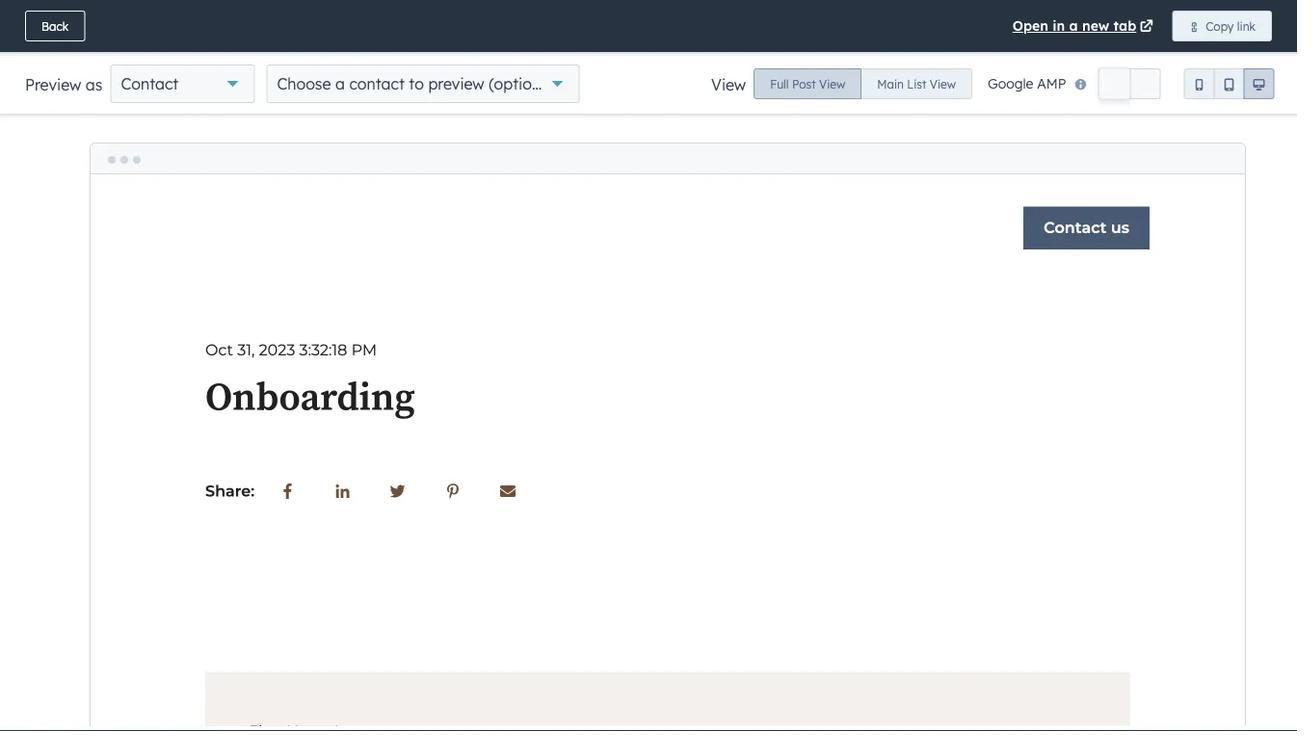 Task type: describe. For each thing, give the bounding box(es) containing it.
mode
[[1005, 145, 1041, 161]]

help
[[1243, 683, 1272, 700]]

calling,
[[104, 43, 149, 59]]

give more information
[[790, 44, 912, 58]]

enjoying the beta?
[[10, 683, 128, 700]]

link
[[1238, 19, 1256, 33]]

not
[[1156, 95, 1176, 109]]

4
[[1275, 80, 1282, 94]]

in
[[1053, 17, 1065, 34]]

about
[[630, 43, 668, 59]]

choose
[[277, 74, 331, 94]]

list
[[907, 77, 927, 91]]

beta?
[[92, 683, 128, 700]]

save
[[1009, 94, 1042, 110]]

features
[[20, 43, 76, 59]]

as
[[86, 75, 103, 94]]

give for give more information to get full access to hubspot
[[20, 9, 55, 28]]

choose a contact to preview (optional)
[[277, 74, 560, 94]]

preview for preview
[[1070, 95, 1112, 109]]

to for information
[[204, 9, 220, 28]]

enjoying
[[10, 683, 64, 700]]

cms
[[308, 43, 337, 59]]

back button
[[25, 11, 85, 41]]

preview button
[[1053, 87, 1128, 118]]

link opens in a new window image
[[1140, 21, 1154, 34]]

1 horizontal spatial to
[[342, 9, 357, 28]]

authorized
[[1180, 95, 1238, 109]]

google
[[988, 75, 1034, 92]]

full
[[255, 9, 280, 28]]

exit link
[[10, 87, 63, 118]]

full post view button
[[754, 68, 862, 99]]

main list view button
[[861, 68, 973, 99]]

(optional)
[[489, 74, 560, 94]]

not authorized
[[1156, 95, 1238, 109]]

contact
[[121, 74, 179, 94]]

preview for preview as
[[25, 75, 81, 94]]

more for give more information to get full access to hubspot
[[60, 9, 101, 28]]

enjoying the beta? button
[[0, 667, 230, 715]]

copy
[[1206, 19, 1234, 33]]

group containing full post view
[[754, 68, 973, 99]]

contact button
[[110, 65, 255, 103]]

let
[[519, 43, 535, 59]]

exit
[[26, 95, 46, 109]]

open in a new tab link
[[1013, 14, 1157, 38]]

give more information link
[[773, 36, 929, 67]]

settings
[[1149, 145, 1201, 161]]

full
[[770, 77, 789, 91]]

0 horizontal spatial view
[[711, 75, 746, 94]]

you
[[492, 43, 515, 59]]

1 horizontal spatial more
[[594, 43, 627, 59]]

open
[[1013, 17, 1049, 34]]

will
[[341, 43, 361, 59]]

the
[[68, 683, 88, 700]]



Task type: vqa. For each thing, say whether or not it's contained in the screenshot.
the Not authorized group
yes



Task type: locate. For each thing, give the bounding box(es) containing it.
view inside button
[[819, 77, 846, 91]]

know
[[557, 43, 590, 59]]

0 horizontal spatial a
[[335, 74, 345, 94]]

preview inside button
[[1070, 95, 1112, 109]]

preview up focus mode "element"
[[1070, 95, 1112, 109]]

1 horizontal spatial view
[[819, 77, 846, 91]]

2 horizontal spatial to
[[409, 74, 424, 94]]

0 vertical spatial information
[[106, 9, 199, 28]]

to left get
[[204, 9, 220, 28]]

to up the will
[[342, 9, 357, 28]]

main
[[877, 77, 904, 91]]

2 horizontal spatial view
[[930, 77, 956, 91]]

a down the will
[[335, 74, 345, 94]]

get
[[225, 9, 250, 28]]

view
[[711, 75, 746, 94], [819, 77, 846, 91], [930, 77, 956, 91]]

view for main list view
[[930, 77, 956, 91]]

view down business.
[[711, 75, 746, 94]]

focus mode element
[[1048, 138, 1110, 169]]

more up full post view button
[[817, 44, 845, 58]]

0 horizontal spatial give
[[20, 9, 55, 28]]

view right list
[[930, 77, 956, 91]]

like
[[79, 43, 101, 59]]

settings button
[[1122, 137, 1210, 170]]

group down not authorized group
[[1217, 137, 1278, 170]]

to down "unavailable" in the top of the page
[[409, 74, 424, 94]]

give for give more information
[[790, 44, 814, 58]]

not authorized group
[[1140, 87, 1278, 118]]

view for full post view
[[819, 77, 846, 91]]

google amp
[[988, 75, 1066, 92]]

information up emails,
[[106, 9, 199, 28]]

a
[[1070, 17, 1078, 34], [335, 74, 345, 94]]

0 vertical spatial give
[[20, 9, 55, 28]]

tab
[[1114, 17, 1137, 34]]

business.
[[704, 43, 762, 59]]

preview up exit
[[25, 75, 81, 94]]

view right the post
[[819, 77, 846, 91]]

0 vertical spatial a
[[1070, 17, 1078, 34]]

amp
[[1037, 75, 1066, 92]]

1 vertical spatial give
[[790, 44, 814, 58]]

us
[[539, 43, 553, 59]]

to inside popup button
[[409, 74, 424, 94]]

main list view
[[877, 77, 956, 91]]

focus
[[964, 145, 1001, 161]]

unavailable
[[385, 43, 457, 59]]

emails,
[[153, 43, 197, 59]]

group
[[754, 68, 973, 99], [1184, 68, 1275, 99], [1217, 137, 1278, 170]]

1 horizontal spatial a
[[1070, 17, 1078, 34]]

post
[[792, 77, 816, 91]]

give
[[20, 9, 55, 28], [790, 44, 814, 58]]

1 vertical spatial information
[[849, 44, 912, 58]]

give up the post
[[790, 44, 814, 58]]

None field
[[620, 89, 736, 115]]

information for give more information
[[849, 44, 912, 58]]

full post view
[[770, 77, 846, 91]]

0 horizontal spatial more
[[60, 9, 101, 28]]

focus mode
[[964, 145, 1041, 161]]

0 horizontal spatial information
[[106, 9, 199, 28]]

choose a contact to preview (optional) button
[[266, 65, 580, 103]]

more up like
[[60, 9, 101, 28]]

1 horizontal spatial information
[[849, 44, 912, 58]]

access
[[285, 9, 337, 28]]

to for contact
[[409, 74, 424, 94]]

more
[[60, 9, 101, 28], [594, 43, 627, 59], [817, 44, 845, 58]]

link opens in a new window image
[[1140, 21, 1154, 34]]

give more information to get full access to hubspot
[[20, 9, 430, 28]]

group down give more information
[[754, 68, 973, 99]]

not authorized button
[[1140, 87, 1254, 118]]

hubspot
[[362, 9, 430, 28]]

1 horizontal spatial preview
[[1070, 95, 1112, 109]]

a right in
[[1070, 17, 1078, 34]]

save button
[[1009, 91, 1042, 114]]

ctas
[[245, 43, 276, 59]]

information for give more information to get full access to hubspot
[[106, 9, 199, 28]]

1 horizontal spatial give
[[790, 44, 814, 58]]

give up features
[[20, 9, 55, 28]]

copy link
[[1206, 19, 1256, 33]]

preview as
[[25, 75, 103, 94]]

copy link button
[[1172, 11, 1272, 41]]

your
[[672, 43, 700, 59]]

forms,
[[201, 43, 241, 59]]

0 horizontal spatial preview
[[25, 75, 81, 94]]

back
[[41, 19, 69, 33]]

a inside choose a contact to preview (optional) popup button
[[335, 74, 345, 94]]

1 vertical spatial a
[[335, 74, 345, 94]]

until
[[461, 43, 488, 59]]

0 horizontal spatial to
[[204, 9, 220, 28]]

features like calling, emails, forms, ctas and cms will be unavailable until you let us know more about your business.
[[20, 43, 762, 59]]

be
[[365, 43, 381, 59]]

preview
[[428, 74, 485, 94]]

to
[[204, 9, 220, 28], [342, 9, 357, 28], [409, 74, 424, 94]]

preview
[[25, 75, 81, 94], [1070, 95, 1112, 109]]

more right know
[[594, 43, 627, 59]]

2 horizontal spatial more
[[817, 44, 845, 58]]

more for give more information
[[817, 44, 845, 58]]

and
[[280, 43, 305, 59]]

contact
[[349, 74, 405, 94]]

information
[[106, 9, 199, 28], [849, 44, 912, 58]]

open in a new tab
[[1013, 17, 1137, 34]]

new
[[1082, 17, 1110, 34]]

view inside button
[[930, 77, 956, 91]]

information up main
[[849, 44, 912, 58]]

a inside the open in a new tab link
[[1070, 17, 1078, 34]]

group left 4
[[1184, 68, 1275, 99]]



